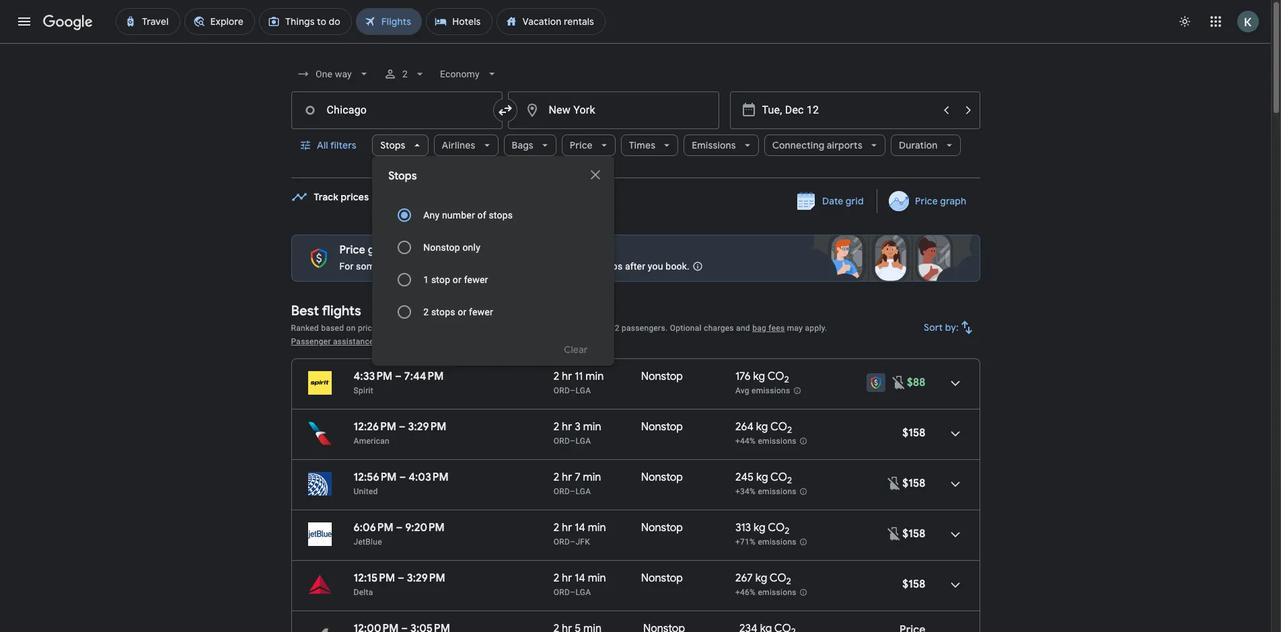 Task type: describe. For each thing, give the bounding box(es) containing it.
drops
[[598, 261, 623, 272]]

dec
[[392, 191, 410, 203]]

267 kg co 2
[[735, 572, 791, 587]]

stops option group
[[388, 199, 598, 328]]

kg for 267
[[755, 572, 767, 585]]

swap origin and destination. image
[[497, 102, 513, 118]]

price graph button
[[880, 189, 977, 213]]

– inside the 2 hr 3 min ord – lga
[[570, 437, 576, 446]]

this price for this flight doesn't include overhead bin access. if you need a carry-on bag, use the bags filter to update prices. image for 313
[[886, 526, 902, 542]]

2 inside 2 hr 11 min ord – lga
[[554, 370, 559, 383]]

2 you from the left
[[648, 261, 663, 272]]

assistance
[[333, 337, 374, 346]]

times button
[[621, 129, 678, 161]]

nonstop for 267
[[641, 572, 683, 585]]

12:26 pm – 3:29 pm american
[[354, 421, 446, 446]]

for
[[602, 324, 613, 333]]

none search field containing stops
[[291, 58, 980, 366]]

2 inside 2 popup button
[[403, 69, 408, 79]]

6:06 pm – 9:20 pm jetblue
[[354, 521, 445, 547]]

2 hr 3 min ord – lga
[[554, 421, 601, 446]]

kg for 313
[[754, 521, 765, 535]]

2 158 us dollars text field from the top
[[902, 578, 925, 591]]

emissions for 264
[[758, 437, 797, 446]]

nonstop flight. element for 264
[[641, 421, 683, 436]]

+46%
[[735, 588, 756, 598]]

bags button
[[504, 129, 556, 161]]

+34% emissions
[[735, 487, 797, 497]]

avg
[[735, 386, 749, 396]]

1 vertical spatial stops
[[388, 170, 417, 183]]

total duration 2 hr 11 min. element
[[554, 370, 641, 386]]

sort
[[924, 322, 943, 334]]

arrival time: 3:29 pm. text field for 12:15 pm
[[407, 572, 445, 585]]

$88
[[907, 376, 925, 390]]

emissions for 267
[[758, 588, 797, 598]]

176 kg co 2
[[735, 370, 789, 386]]

co for 267
[[770, 572, 786, 585]]

0 vertical spatial price
[[574, 261, 595, 272]]

include
[[491, 324, 518, 333]]

nonstop for 245
[[641, 471, 683, 484]]

best
[[291, 303, 319, 320]]

total duration 2 hr 14 min. element for 267
[[554, 572, 641, 587]]

– inside 2 hr 7 min ord – lga
[[570, 487, 576, 497]]

6:06 pm
[[354, 521, 393, 535]]

hr for 313
[[562, 521, 572, 535]]

176
[[735, 370, 751, 383]]

264
[[735, 421, 754, 434]]

nonstop inside stops option group
[[423, 242, 460, 253]]

prices
[[341, 191, 369, 203]]

passengers.
[[622, 324, 668, 333]]

of
[[477, 210, 486, 221]]

– inside "12:56 pm – 4:03 pm united"
[[399, 471, 406, 484]]

lga for 3
[[576, 437, 591, 446]]

leaves o'hare international airport at 4:33 pm on tuesday, december 12 and arrives at laguardia airport at 7:44 pm on tuesday, december 12. element
[[354, 370, 444, 383]]

1 you from the left
[[470, 261, 485, 272]]

only
[[462, 242, 480, 253]]

loading results progress bar
[[0, 43, 1271, 46]]

1 vertical spatial stops
[[431, 307, 455, 318]]

fewer for 1 stop or fewer
[[464, 275, 488, 285]]

Departure time: 12:56 PM. text field
[[354, 471, 397, 484]]

passenger assistance button
[[291, 337, 374, 346]]

after
[[625, 261, 645, 272]]

ord for 12:15 pm
[[554, 588, 570, 597]]

– inside 2 hr 11 min ord – lga
[[570, 386, 576, 396]]

lga for 11
[[576, 386, 591, 396]]

airlines
[[442, 139, 475, 151]]

jfk
[[576, 538, 590, 547]]

2 inside the 2 hr 3 min ord – lga
[[554, 421, 559, 434]]

optional
[[670, 324, 702, 333]]

1
[[423, 275, 429, 285]]

158 US dollars text field
[[902, 477, 925, 490]]

jetblue
[[354, 538, 382, 547]]

hr for 176
[[562, 370, 572, 383]]

Departure time: 6:06 PM. text field
[[354, 521, 393, 535]]

nonstop for 313
[[641, 521, 683, 535]]

ord for 12:26 pm
[[554, 437, 570, 446]]

– inside 4:33 pm – 7:44 pm spirit
[[395, 370, 402, 383]]

2 inside 267 kg co 2
[[786, 576, 791, 587]]

min for 313
[[588, 521, 606, 535]]

pays
[[447, 261, 467, 272]]

Departure time: 4:33 PM. text field
[[354, 370, 392, 383]]

0 horizontal spatial price
[[358, 324, 377, 333]]

2 inside 2 hr 14 min ord – jfk
[[554, 521, 559, 535]]

hr for 245
[[562, 471, 572, 484]]

arrival time: 3:29 pm. text field for 12:26 pm
[[408, 421, 446, 434]]

– inside 2 hr 14 min ord – lga
[[570, 588, 576, 597]]

11
[[575, 370, 583, 383]]

may
[[787, 324, 803, 333]]

kg for 176
[[753, 370, 765, 383]]

Arrival time: 7:44 PM. text field
[[404, 370, 444, 383]]

this price for this flight doesn't include overhead bin access. if you need a carry-on bag, use the bags filter to update prices. image for 245
[[886, 475, 902, 491]]

leaves o'hare international airport at 12:56 pm on tuesday, december 12 and arrives at laguardia airport at 4:03 pm on tuesday, december 12. element
[[354, 471, 449, 484]]

change appearance image
[[1169, 5, 1201, 38]]

Departure time: 12:00 PM. text field
[[354, 622, 399, 632]]

– inside 2 hr 14 min ord – jfk
[[570, 538, 576, 547]]

nonstop flight. element for 176
[[641, 370, 683, 386]]

min for 176
[[586, 370, 604, 383]]

delta
[[354, 588, 373, 597]]

passenger
[[291, 337, 331, 346]]

2 inside 2 hr 14 min ord – lga
[[554, 572, 559, 585]]

0 vertical spatial stops
[[489, 210, 513, 221]]

nonstop for 176
[[641, 370, 683, 383]]

2 hr 14 min ord – lga
[[554, 572, 606, 597]]

grid
[[845, 195, 863, 207]]

ord for 12:56 pm
[[554, 487, 570, 497]]

14 for 3:29 pm
[[575, 572, 585, 585]]

2 stops or fewer
[[423, 307, 493, 318]]

1 158 us dollars text field from the top
[[902, 527, 925, 541]]

2 hr 14 min ord – jfk
[[554, 521, 606, 547]]

for
[[339, 261, 354, 272]]

leaves o'hare international airport at 6:06 pm on tuesday, december 12 and arrives at john f. kennedy international airport at 9:20 pm on tuesday, december 12. element
[[354, 521, 445, 535]]

hr for 264
[[562, 421, 572, 434]]

emissions for 313
[[758, 538, 797, 547]]

flight details. leaves o'hare international airport at 12:56 pm on tuesday, december 12 and arrives at laguardia airport at 4:03 pm on tuesday, december 12. image
[[939, 468, 971, 501]]

2 inside 2 hr 7 min ord – lga
[[554, 471, 559, 484]]

7:44 pm
[[404, 370, 444, 383]]

4:33 pm
[[354, 370, 392, 383]]

best flights main content
[[291, 189, 980, 632]]

emissions for 176
[[752, 386, 790, 396]]

prices
[[465, 324, 489, 333]]

– inside 6:06 pm – 9:20 pm jetblue
[[396, 521, 403, 535]]

co for 176
[[767, 370, 784, 383]]

emissions
[[692, 139, 736, 151]]

bag
[[752, 324, 766, 333]]

or for stops
[[458, 307, 467, 318]]

313
[[735, 521, 751, 535]]

bags
[[512, 139, 533, 151]]

Departure time: 12:15 PM. text field
[[354, 572, 395, 585]]

7
[[575, 471, 580, 484]]

hr for 267
[[562, 572, 572, 585]]

min for 267
[[588, 572, 606, 585]]

total duration 2 hr 3 min. element
[[554, 421, 641, 436]]

2 inside stops option group
[[423, 307, 429, 318]]

all filters
[[317, 139, 356, 151]]

264 kg co 2
[[735, 421, 792, 436]]

2 hr 7 min ord – lga
[[554, 471, 601, 497]]

date grid button
[[787, 189, 874, 213]]

co for 313
[[768, 521, 785, 535]]

245 kg co 2
[[735, 471, 792, 487]]

3
[[575, 421, 581, 434]]

88 US dollars text field
[[907, 376, 925, 390]]

for some flights, google pays you the difference if the price drops after you book.
[[339, 261, 690, 272]]

12:26 pm
[[354, 421, 396, 434]]

lga for 7
[[576, 487, 591, 497]]

airlines button
[[434, 129, 498, 161]]

12
[[412, 191, 421, 203]]

158 US dollars text field
[[902, 427, 925, 440]]

1 fees from the left
[[583, 324, 600, 333]]

filters
[[330, 139, 356, 151]]



Task type: locate. For each thing, give the bounding box(es) containing it.
co for 264
[[770, 421, 787, 434]]

1 vertical spatial 14
[[575, 572, 585, 585]]

– down '11'
[[570, 386, 576, 396]]

total duration 2 hr 5 min. element
[[554, 622, 643, 632]]

google
[[414, 261, 445, 272]]

total duration 2 hr 14 min. element up "jfk"
[[554, 521, 641, 537]]

2 lga from the top
[[576, 437, 591, 446]]

267
[[735, 572, 753, 585]]

3:29 pm for 12:26 pm
[[408, 421, 446, 434]]

0 vertical spatial 14
[[575, 521, 585, 535]]

main menu image
[[16, 13, 32, 30]]

kg up the +46% emissions
[[755, 572, 767, 585]]

2 inside 313 kg co 2
[[785, 526, 789, 537]]

emissions down 176 kg co 2
[[752, 386, 790, 396]]

times
[[629, 139, 655, 151]]

Arrival time: 3:29 PM. text field
[[408, 421, 446, 434], [407, 572, 445, 585]]

3 $158 from the top
[[902, 527, 925, 541]]

1 vertical spatial price
[[358, 324, 377, 333]]

2 this price for this flight doesn't include overhead bin access. if you need a carry-on bag, use the bags filter to update prices. image from the top
[[886, 526, 902, 542]]

hr inside 2 hr 14 min ord – lga
[[562, 572, 572, 585]]

hr left 7
[[562, 471, 572, 484]]

price left drops
[[574, 261, 595, 272]]

3:29 pm inside 12:15 pm – 3:29 pm delta
[[407, 572, 445, 585]]

9:20 pm
[[405, 521, 445, 535]]

charges
[[704, 324, 734, 333]]

min inside the 2 hr 3 min ord – lga
[[583, 421, 601, 434]]

date grid
[[822, 195, 863, 207]]

price up the close dialog icon
[[570, 139, 593, 151]]

0 horizontal spatial fees
[[583, 324, 600, 333]]

co inside 245 kg co 2
[[770, 471, 787, 484]]

1 vertical spatial total duration 2 hr 14 min. element
[[554, 572, 641, 587]]

kg
[[753, 370, 765, 383], [756, 421, 768, 434], [756, 471, 768, 484], [754, 521, 765, 535], [755, 572, 767, 585]]

or for stop
[[453, 275, 462, 285]]

4 lga from the top
[[576, 588, 591, 597]]

2 ord from the top
[[554, 437, 570, 446]]

kg inside 264 kg co 2
[[756, 421, 768, 434]]

1 vertical spatial or
[[458, 307, 467, 318]]

3 lga from the top
[[576, 487, 591, 497]]

– inside 12:26 pm – 3:29 pm american
[[399, 421, 406, 434]]

min inside 2 hr 14 min ord – lga
[[588, 572, 606, 585]]

co up +44% emissions
[[770, 421, 787, 434]]

ord inside the 2 hr 3 min ord – lga
[[554, 437, 570, 446]]

12:15 pm
[[354, 572, 395, 585]]

4 ord from the top
[[554, 538, 570, 547]]

0 vertical spatial 3:29 pm
[[408, 421, 446, 434]]

flight details. leaves o'hare international airport at 6:06 pm on tuesday, december 12 and arrives at john f. kennedy international airport at 9:20 pm on tuesday, december 12. image
[[939, 519, 971, 551]]

3:29 pm
[[408, 421, 446, 434], [407, 572, 445, 585]]

all
[[317, 139, 328, 151]]

1 horizontal spatial you
[[648, 261, 663, 272]]

co up avg emissions
[[767, 370, 784, 383]]

– left 4:03 pm at the bottom of the page
[[399, 471, 406, 484]]

price
[[574, 261, 595, 272], [358, 324, 377, 333]]

0 vertical spatial total duration 2 hr 14 min. element
[[554, 521, 641, 537]]

0 vertical spatial or
[[453, 275, 462, 285]]

2 inside prices include required taxes + fees for 2 passengers. optional charges and bag fees may apply. passenger assistance
[[615, 324, 619, 333]]

fees right +
[[583, 324, 600, 333]]

price for price
[[570, 139, 593, 151]]

2 vertical spatial price
[[339, 244, 365, 257]]

1 vertical spatial 3:29 pm
[[407, 572, 445, 585]]

14 down "jfk"
[[575, 572, 585, 585]]

connecting
[[772, 139, 824, 151]]

stops right of
[[489, 210, 513, 221]]

0 vertical spatial stops
[[380, 139, 405, 151]]

emissions button
[[684, 129, 759, 161]]

$158 left flight details. leaves o'hare international airport at 12:15 pm on tuesday, december 12 and arrives at laguardia airport at 3:29 pm on tuesday, december 12. icon
[[902, 578, 925, 591]]

1 the from the left
[[488, 261, 501, 272]]

2 fees from the left
[[769, 324, 785, 333]]

graph
[[940, 195, 966, 207]]

required
[[521, 324, 552, 333]]

emissions
[[752, 386, 790, 396], [758, 437, 797, 446], [758, 487, 797, 497], [758, 538, 797, 547], [758, 588, 797, 598]]

1 and from the left
[[379, 324, 393, 333]]

5 ord from the top
[[554, 588, 570, 597]]

0 vertical spatial arrival time: 3:29 pm. text field
[[408, 421, 446, 434]]

1 total duration 2 hr 14 min. element from the top
[[554, 521, 641, 537]]

– right departure time: 12:15 pm. text box
[[398, 572, 404, 585]]

ord for 4:33 pm
[[554, 386, 570, 396]]

price left graph
[[915, 195, 938, 207]]

+71%
[[735, 538, 756, 547]]

0 vertical spatial this price for this flight doesn't include overhead bin access. if you need a carry-on bag, use the bags filter to update prices. image
[[886, 475, 902, 491]]

nonstop for 264
[[641, 421, 683, 434]]

$158
[[902, 427, 925, 440], [902, 477, 925, 490], [902, 527, 925, 541], [902, 578, 925, 591]]

and left bag
[[736, 324, 750, 333]]

convenience
[[395, 324, 442, 333]]

difference
[[504, 261, 547, 272]]

nonstop flight. element for 267
[[641, 572, 683, 587]]

hr inside the 2 hr 3 min ord – lga
[[562, 421, 572, 434]]

avg emissions
[[735, 386, 790, 396]]

245
[[735, 471, 754, 484]]

Arrival time: 9:20 PM. text field
[[405, 521, 445, 535]]

by:
[[945, 322, 958, 334]]

emissions down 267 kg co 2 at the bottom of the page
[[758, 588, 797, 598]]

min inside 2 hr 7 min ord – lga
[[583, 471, 601, 484]]

or down pays
[[453, 275, 462, 285]]

this price for this flight doesn't include overhead bin access. if you need a carry-on bag, use the bags filter to update prices. image down $158 text box
[[886, 475, 902, 491]]

+44% emissions
[[735, 437, 797, 446]]

lga down 3
[[576, 437, 591, 446]]

fewer up 'prices'
[[469, 307, 493, 318]]

0 vertical spatial fewer
[[464, 275, 488, 285]]

1 horizontal spatial stops
[[489, 210, 513, 221]]

nonstop flight. element for 313
[[641, 521, 683, 537]]

1 vertical spatial this price for this flight doesn't include overhead bin access. if you need a carry-on bag, use the bags filter to update prices. image
[[886, 526, 902, 542]]

1 horizontal spatial price
[[574, 261, 595, 272]]

0 vertical spatial price
[[570, 139, 593, 151]]

min right '11'
[[586, 370, 604, 383]]

ord inside 2 hr 11 min ord – lga
[[554, 386, 570, 396]]

duration button
[[891, 129, 961, 161]]

price graph
[[915, 195, 966, 207]]

fewer down pays
[[464, 275, 488, 285]]

2 total duration 2 hr 14 min. element from the top
[[554, 572, 641, 587]]

2 and from the left
[[736, 324, 750, 333]]

None text field
[[291, 92, 502, 129], [508, 92, 719, 129], [291, 92, 502, 129], [508, 92, 719, 129]]

learn more about price guarantee image
[[681, 250, 714, 283]]

1 vertical spatial arrival time: 3:29 pm. text field
[[407, 572, 445, 585]]

on
[[346, 324, 356, 333]]

4 hr from the top
[[562, 521, 572, 535]]

leaves chicago midway international airport at 12:00 pm on tuesday, december 12 and arrives at laguardia airport at 3:05 pm on tuesday, december 12. element
[[354, 622, 450, 632]]

emissions for 245
[[758, 487, 797, 497]]

connecting airports button
[[764, 129, 885, 161]]

min down "jfk"
[[588, 572, 606, 585]]

1 horizontal spatial and
[[736, 324, 750, 333]]

3:29 pm up 4:03 pm at the bottom of the page
[[408, 421, 446, 434]]

lga
[[576, 386, 591, 396], [576, 437, 591, 446], [576, 487, 591, 497], [576, 588, 591, 597]]

2 inside 245 kg co 2
[[787, 475, 792, 487]]

0 horizontal spatial the
[[488, 261, 501, 272]]

any
[[423, 210, 440, 221]]

1 hr from the top
[[562, 370, 572, 383]]

ord up total duration 2 hr 5 min. element
[[554, 588, 570, 597]]

+71% emissions
[[735, 538, 797, 547]]

co inside 176 kg co 2
[[767, 370, 784, 383]]

emissions down 313 kg co 2 in the right bottom of the page
[[758, 538, 797, 547]]

2 button
[[378, 58, 432, 90]]

2
[[403, 69, 408, 79], [423, 307, 429, 318], [615, 324, 619, 333], [554, 370, 559, 383], [784, 374, 789, 386], [554, 421, 559, 434], [787, 425, 792, 436], [554, 471, 559, 484], [787, 475, 792, 487], [554, 521, 559, 535], [785, 526, 789, 537], [554, 572, 559, 585], [786, 576, 791, 587]]

158 US dollars text field
[[902, 527, 925, 541], [902, 578, 925, 591]]

co for 245
[[770, 471, 787, 484]]

ord inside 2 hr 7 min ord – lga
[[554, 487, 570, 497]]

ord down total duration 2 hr 11 min. element
[[554, 386, 570, 396]]

ord down the total duration 2 hr 7 min. element
[[554, 487, 570, 497]]

and left convenience
[[379, 324, 393, 333]]

4 $158 from the top
[[902, 578, 925, 591]]

lga down '11'
[[576, 386, 591, 396]]

$158 left flight details. leaves o'hare international airport at 6:06 pm on tuesday, december 12 and arrives at john f. kennedy international airport at 9:20 pm on tuesday, december 12. icon
[[902, 527, 925, 541]]

co up the +46% emissions
[[770, 572, 786, 585]]

price inside popup button
[[570, 139, 593, 151]]

co up +34% emissions
[[770, 471, 787, 484]]

you down only
[[470, 261, 485, 272]]

0 vertical spatial 158 us dollars text field
[[902, 527, 925, 541]]

– right 4:33 pm
[[395, 370, 402, 383]]

co
[[767, 370, 784, 383], [770, 421, 787, 434], [770, 471, 787, 484], [768, 521, 785, 535], [770, 572, 786, 585]]

hr inside 2 hr 14 min ord – jfk
[[562, 521, 572, 535]]

1 vertical spatial price
[[915, 195, 938, 207]]

2 horizontal spatial price
[[915, 195, 938, 207]]

2 inside 176 kg co 2
[[784, 374, 789, 386]]

– inside 12:15 pm – 3:29 pm delta
[[398, 572, 404, 585]]

Departure time: 12:26 PM. text field
[[354, 421, 396, 434]]

and inside prices include required taxes + fees for 2 passengers. optional charges and bag fees may apply. passenger assistance
[[736, 324, 750, 333]]

min right 3
[[583, 421, 601, 434]]

sort by: button
[[918, 312, 980, 344]]

lga inside 2 hr 7 min ord – lga
[[576, 487, 591, 497]]

min for 245
[[583, 471, 601, 484]]

stops
[[380, 139, 405, 151], [388, 170, 417, 183]]

3 hr from the top
[[562, 471, 572, 484]]

$158 left flight details. leaves o'hare international airport at 12:26 pm on tuesday, december 12 and arrives at laguardia airport at 3:29 pm on tuesday, december 12. image
[[902, 427, 925, 440]]

ord inside 2 hr 14 min ord – lga
[[554, 588, 570, 597]]

flight details. leaves o'hare international airport at 12:15 pm on tuesday, december 12 and arrives at laguardia airport at 3:29 pm on tuesday, december 12. image
[[939, 569, 971, 601]]

14 up "jfk"
[[575, 521, 585, 535]]

total duration 2 hr 14 min. element
[[554, 521, 641, 537], [554, 572, 641, 587]]

nonstop flight. element for 245
[[641, 471, 683, 486]]

flight details. leaves o'hare international airport at 12:26 pm on tuesday, december 12 and arrives at laguardia airport at 3:29 pm on tuesday, december 12. image
[[939, 418, 971, 450]]

this price for this flight doesn't include overhead bin access. if you need a carry-on bag, use the bags filter to update prices. image
[[891, 374, 907, 391]]

emissions down 264 kg co 2
[[758, 437, 797, 446]]

14 inside 2 hr 14 min ord – jfk
[[575, 521, 585, 535]]

1 this price for this flight doesn't include overhead bin access. if you need a carry-on bag, use the bags filter to update prices. image from the top
[[886, 475, 902, 491]]

kg inside 313 kg co 2
[[754, 521, 765, 535]]

lga inside 2 hr 14 min ord – lga
[[576, 588, 591, 597]]

hr down 2 hr 14 min ord – jfk
[[562, 572, 572, 585]]

dec 12
[[392, 191, 421, 203]]

kg up +34% emissions
[[756, 471, 768, 484]]

313 kg co 2
[[735, 521, 789, 537]]

3:29 pm inside 12:26 pm – 3:29 pm american
[[408, 421, 446, 434]]

New feature text field
[[425, 244, 454, 257]]

2 14 from the top
[[575, 572, 585, 585]]

4:33 pm – 7:44 pm spirit
[[354, 370, 444, 396]]

this price for this flight doesn't include overhead bin access. if you need a carry-on bag, use the bags filter to update prices. image
[[886, 475, 902, 491], [886, 526, 902, 542]]

1 14 from the top
[[575, 521, 585, 535]]

ord inside 2 hr 14 min ord – jfk
[[554, 538, 570, 547]]

co inside 264 kg co 2
[[770, 421, 787, 434]]

fees
[[583, 324, 600, 333], [769, 324, 785, 333]]

14 inside 2 hr 14 min ord – lga
[[575, 572, 585, 585]]

–
[[395, 370, 402, 383], [570, 386, 576, 396], [399, 421, 406, 434], [570, 437, 576, 446], [399, 471, 406, 484], [570, 487, 576, 497], [396, 521, 403, 535], [570, 538, 576, 547], [398, 572, 404, 585], [570, 588, 576, 597]]

Arrival time: 3:05 PM. text field
[[410, 622, 450, 632]]

price for price graph
[[915, 195, 938, 207]]

lga down 7
[[576, 487, 591, 497]]

arrival time: 3:29 pm. text field up 4:03 pm at the bottom of the page
[[408, 421, 446, 434]]

flight details. leaves o'hare international airport at 4:33 pm on tuesday, december 12 and arrives at laguardia airport at 7:44 pm on tuesday, december 12. image
[[939, 367, 971, 400]]

duration
[[899, 139, 938, 151]]

number
[[442, 210, 475, 221]]

1 vertical spatial 158 us dollars text field
[[902, 578, 925, 591]]

the right if
[[558, 261, 572, 272]]

158 us dollars text field left flight details. leaves o'hare international airport at 6:06 pm on tuesday, december 12 and arrives at john f. kennedy international airport at 9:20 pm on tuesday, december 12. icon
[[902, 527, 925, 541]]

2 the from the left
[[558, 261, 572, 272]]

0 horizontal spatial you
[[470, 261, 485, 272]]

3 ord from the top
[[554, 487, 570, 497]]

Departure text field
[[762, 92, 934, 129]]

emissions down 245 kg co 2
[[758, 487, 797, 497]]

date
[[822, 195, 843, 207]]

hr inside 2 hr 11 min ord – lga
[[562, 370, 572, 383]]

co inside 313 kg co 2
[[768, 521, 785, 535]]

stops up convenience
[[431, 307, 455, 318]]

hr inside 2 hr 7 min ord – lga
[[562, 471, 572, 484]]

– down 7
[[570, 487, 576, 497]]

2 $158 from the top
[[902, 477, 925, 490]]

stops inside popup button
[[380, 139, 405, 151]]

you right after
[[648, 261, 663, 272]]

– up 2 hr 14 min ord – lga
[[570, 538, 576, 547]]

ranked
[[291, 324, 319, 333]]

hr down 2 hr 7 min ord – lga on the left of page
[[562, 521, 572, 535]]

1 horizontal spatial price
[[570, 139, 593, 151]]

track
[[314, 191, 338, 203]]

$158 left flight details. leaves o'hare international airport at 12:56 pm on tuesday, december 12 and arrives at laguardia airport at 4:03 pm on tuesday, december 12. icon at the bottom right of the page
[[902, 477, 925, 490]]

total duration 2 hr 14 min. element for 313
[[554, 521, 641, 537]]

hr left 3
[[562, 421, 572, 434]]

– down 3
[[570, 437, 576, 446]]

stops right filters
[[380, 139, 405, 151]]

total duration 2 hr 7 min. element
[[554, 471, 641, 486]]

– right "departure time: 12:26 pm." text box
[[399, 421, 406, 434]]

kg up +44% emissions
[[756, 421, 768, 434]]

1 horizontal spatial fees
[[769, 324, 785, 333]]

nonstop only
[[423, 242, 480, 253]]

find the best price region
[[291, 189, 980, 224]]

min for 264
[[583, 421, 601, 434]]

lga for 14
[[576, 588, 591, 597]]

– up total duration 2 hr 5 min. element
[[570, 588, 576, 597]]

158 us dollars text field left flight details. leaves o'hare international airport at 12:15 pm on tuesday, december 12 and arrives at laguardia airport at 3:29 pm on tuesday, december 12. icon
[[902, 578, 925, 591]]

– left arrival time: 9:20 pm. text field
[[396, 521, 403, 535]]

price for price guarantee
[[339, 244, 365, 257]]

spirit
[[354, 386, 373, 396]]

kg inside 245 kg co 2
[[756, 471, 768, 484]]

close dialog image
[[587, 167, 604, 183]]

kg up avg emissions
[[753, 370, 765, 383]]

1 stop or fewer
[[423, 275, 488, 285]]

1 ord from the top
[[554, 386, 570, 396]]

best flights
[[291, 303, 361, 320]]

5 hr from the top
[[562, 572, 572, 585]]

co inside 267 kg co 2
[[770, 572, 786, 585]]

price inside button
[[915, 195, 938, 207]]

ord down total duration 2 hr 3 min. element
[[554, 437, 570, 446]]

kg for 264
[[756, 421, 768, 434]]

1 horizontal spatial the
[[558, 261, 572, 272]]

nonstop flight. element
[[641, 370, 683, 386], [641, 421, 683, 436], [641, 471, 683, 486], [641, 521, 683, 537], [641, 572, 683, 587], [643, 622, 685, 632]]

prices include required taxes + fees for 2 passengers. optional charges and bag fees may apply. passenger assistance
[[291, 324, 827, 346]]

kg for 245
[[756, 471, 768, 484]]

american
[[354, 437, 390, 446]]

None field
[[291, 62, 376, 86], [435, 62, 504, 86], [291, 62, 376, 86], [435, 62, 504, 86]]

learn more about tracked prices image
[[372, 191, 384, 203]]

14 for 9:20 pm
[[575, 521, 585, 535]]

leaves o'hare international airport at 12:15 pm on tuesday, december 12 and arrives at laguardia airport at 3:29 pm on tuesday, december 12. element
[[354, 572, 445, 585]]

lga up total duration 2 hr 5 min. element
[[576, 588, 591, 597]]

+
[[576, 324, 581, 333]]

ord left "jfk"
[[554, 538, 570, 547]]

nonstop
[[423, 242, 460, 253], [641, 370, 683, 383], [641, 421, 683, 434], [641, 471, 683, 484], [641, 521, 683, 535], [641, 572, 683, 585]]

min inside 2 hr 11 min ord – lga
[[586, 370, 604, 383]]

stop
[[431, 275, 450, 285]]

12:56 pm
[[354, 471, 397, 484]]

ranked based on price and convenience
[[291, 324, 442, 333]]

all filters button
[[291, 129, 367, 161]]

hr left '11'
[[562, 370, 572, 383]]

sort by:
[[924, 322, 958, 334]]

12:56 pm – 4:03 pm united
[[354, 471, 449, 497]]

kg inside 267 kg co 2
[[755, 572, 767, 585]]

0 horizontal spatial and
[[379, 324, 393, 333]]

the left difference on the top of the page
[[488, 261, 501, 272]]

stops up dec
[[388, 170, 417, 183]]

hr
[[562, 370, 572, 383], [562, 421, 572, 434], [562, 471, 572, 484], [562, 521, 572, 535], [562, 572, 572, 585]]

total duration 2 hr 14 min. element down "jfk"
[[554, 572, 641, 587]]

4:03 pm
[[408, 471, 449, 484]]

3:29 pm for 12:15 pm
[[407, 572, 445, 585]]

Arrival time: 4:03 PM. text field
[[408, 471, 449, 484]]

min right 7
[[583, 471, 601, 484]]

ord for 6:06 pm
[[554, 538, 570, 547]]

or up 'prices'
[[458, 307, 467, 318]]

co up +71% emissions
[[768, 521, 785, 535]]

3:29 pm up arrival time: 3:05 pm. 'text field'
[[407, 572, 445, 585]]

1 vertical spatial fewer
[[469, 307, 493, 318]]

leaves o'hare international airport at 12:26 pm on tuesday, december 12 and arrives at laguardia airport at 3:29 pm on tuesday, december 12. element
[[354, 421, 446, 434]]

flights,
[[382, 261, 412, 272]]

if
[[550, 261, 556, 272]]

min up "jfk"
[[588, 521, 606, 535]]

this price for this flight doesn't include overhead bin access. if you need a carry-on bag, use the bags filter to update prices. image down 158 us dollars text field
[[886, 526, 902, 542]]

kg inside 176 kg co 2
[[753, 370, 765, 383]]

2 hr from the top
[[562, 421, 572, 434]]

fees right bag
[[769, 324, 785, 333]]

1 $158 from the top
[[902, 427, 925, 440]]

flights
[[322, 303, 361, 320]]

lga inside the 2 hr 3 min ord – lga
[[576, 437, 591, 446]]

0 horizontal spatial stops
[[431, 307, 455, 318]]

None search field
[[291, 58, 980, 366]]

fewer for 2 stops or fewer
[[469, 307, 493, 318]]

track prices
[[314, 191, 369, 203]]

1 lga from the top
[[576, 386, 591, 396]]

arrival time: 3:29 pm. text field up arrival time: 3:05 pm. 'text field'
[[407, 572, 445, 585]]

lga inside 2 hr 11 min ord – lga
[[576, 386, 591, 396]]

price up for
[[339, 244, 365, 257]]

0 horizontal spatial price
[[339, 244, 365, 257]]

kg up +71% emissions
[[754, 521, 765, 535]]

2 inside 264 kg co 2
[[787, 425, 792, 436]]

min inside 2 hr 14 min ord – jfk
[[588, 521, 606, 535]]

price right the on
[[358, 324, 377, 333]]

based
[[321, 324, 344, 333]]



Task type: vqa. For each thing, say whether or not it's contained in the screenshot.
the right to
no



